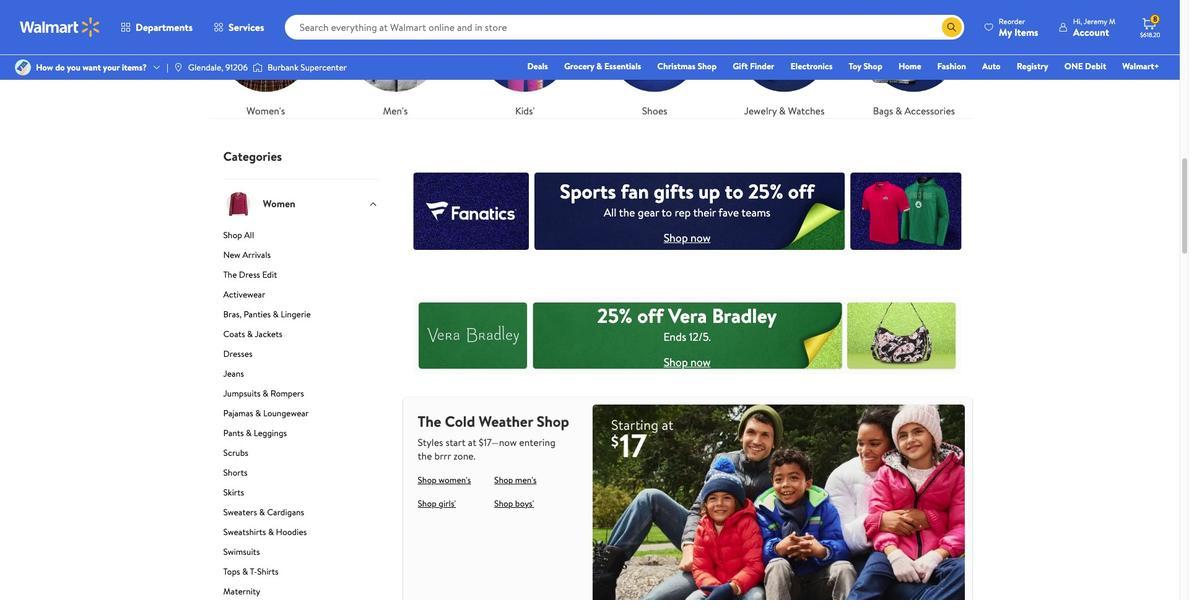 Task type: locate. For each thing, give the bounding box(es) containing it.
0 horizontal spatial to
[[662, 205, 672, 221]]

0 vertical spatial off
[[788, 178, 815, 205]]

tops & t-shirts
[[223, 566, 279, 578]]

women's
[[439, 474, 471, 487]]

all inside sports fan gifts up to 25% off all the gear to rep their fave teams
[[604, 205, 617, 221]]

the for cold
[[418, 411, 441, 432]]

 image
[[15, 59, 31, 76], [173, 63, 183, 72]]

shop left girls'
[[418, 498, 437, 510]]

& up sweatshirts & hoodies
[[259, 507, 265, 519]]

to
[[725, 178, 744, 205], [662, 205, 672, 221]]

shop for shop all link
[[223, 229, 242, 241]]

scrubs
[[223, 447, 248, 459]]

1 vertical spatial now
[[691, 355, 711, 371]]

sweatshirts & hoodies link
[[223, 526, 378, 544]]

to left rep
[[662, 205, 672, 221]]

shop left boys'
[[494, 498, 513, 510]]

the inside sports fan gifts up to 25% off all the gear to rep their fave teams
[[619, 205, 635, 221]]

1 vertical spatial the
[[418, 450, 432, 463]]

bags & accessories
[[873, 104, 955, 117]]

0 horizontal spatial the
[[418, 450, 432, 463]]

jeremy
[[1084, 16, 1108, 26]]

the dress edit
[[223, 269, 277, 281]]

0 vertical spatial all
[[604, 205, 617, 221]]

1 horizontal spatial 25%
[[749, 178, 784, 205]]

shop up new
[[223, 229, 242, 241]]

shop now link for gifts
[[664, 231, 711, 246]]

2 shop now link from the top
[[664, 355, 711, 371]]

shoes link
[[598, 0, 712, 118]]

& for watches
[[779, 104, 786, 117]]

1 vertical spatial off
[[637, 302, 664, 330]]

shop now down ends
[[664, 355, 711, 371]]

1 horizontal spatial off
[[788, 178, 815, 205]]

electronics
[[791, 60, 833, 72]]

0 horizontal spatial the
[[223, 269, 237, 281]]

0 vertical spatial the
[[223, 269, 237, 281]]

lingerie
[[281, 308, 311, 321]]

christmas
[[658, 60, 696, 72]]

1 horizontal spatial all
[[604, 205, 617, 221]]

bras,
[[223, 308, 242, 321]]

the up styles
[[418, 411, 441, 432]]

25%
[[749, 178, 784, 205], [598, 302, 633, 330]]

maternity link
[[223, 586, 378, 601]]

0 vertical spatial the
[[619, 205, 635, 221]]

& inside jewelry & watches link
[[779, 104, 786, 117]]

the inside the cold weather shop styles start at $17—now entering the brrr zone.
[[418, 411, 441, 432]]

swimsuits link
[[223, 546, 378, 564]]

shop inside christmas shop link
[[698, 60, 717, 72]]

shop now down rep
[[664, 231, 711, 246]]

shop down ends
[[664, 355, 688, 371]]

0 horizontal spatial  image
[[15, 59, 31, 76]]

off left 'vera'
[[637, 302, 664, 330]]

1 shop now link from the top
[[664, 231, 711, 246]]

0 horizontal spatial off
[[637, 302, 664, 330]]

shop right christmas
[[698, 60, 717, 72]]

jewelry
[[744, 104, 777, 117]]

supercenter
[[301, 61, 347, 74]]

1 now from the top
[[691, 231, 711, 246]]

how do you want your items?
[[36, 61, 147, 74]]

8
[[1154, 14, 1158, 24]]

& up pajamas & loungewear
[[263, 388, 268, 400]]

all left 'fan'
[[604, 205, 617, 221]]

shop left men's
[[494, 474, 513, 487]]

& inside the coats & jackets link
[[247, 328, 253, 340]]

deals link
[[522, 59, 554, 73]]

shop girls'
[[418, 498, 456, 510]]

& right pajamas
[[255, 407, 261, 420]]

shop for shop boys' link
[[494, 498, 513, 510]]

& for jackets
[[247, 328, 253, 340]]

jewelry & watches link
[[727, 0, 842, 118]]

& for accessories
[[896, 104, 903, 117]]

vera bradley image
[[413, 298, 962, 375]]

women's
[[247, 104, 285, 117]]

0 vertical spatial now
[[691, 231, 711, 246]]

now down "their"
[[691, 231, 711, 246]]

& right pants
[[246, 427, 252, 440]]

Search search field
[[285, 15, 965, 40]]

essentials
[[605, 60, 641, 72]]

& inside the sweatshirts & hoodies link
[[268, 526, 274, 539]]

coats & jackets
[[223, 328, 283, 340]]

& right panties
[[273, 308, 279, 321]]

 image right |
[[173, 63, 183, 72]]

gift finder link
[[727, 59, 780, 73]]

& inside pants & leggings "link"
[[246, 427, 252, 440]]

& inside bags & accessories link
[[896, 104, 903, 117]]

8 $618.20
[[1141, 14, 1161, 39]]

& right 'grocery' at the top of page
[[597, 60, 603, 72]]

1 vertical spatial the
[[418, 411, 441, 432]]

items?
[[122, 61, 147, 74]]

12/5.
[[689, 330, 711, 345]]

watches
[[788, 104, 825, 117]]

shop up entering
[[537, 411, 569, 432]]

shop down rep
[[664, 231, 688, 246]]

brrr
[[435, 450, 451, 463]]

shop
[[698, 60, 717, 72], [864, 60, 883, 72], [223, 229, 242, 241], [664, 231, 688, 246], [664, 355, 688, 371], [537, 411, 569, 432], [418, 474, 437, 487], [494, 474, 513, 487], [418, 498, 437, 510], [494, 498, 513, 510]]

shorts link
[[223, 467, 378, 484]]

deals
[[527, 60, 548, 72]]

services
[[229, 20, 264, 34]]

one debit
[[1065, 60, 1107, 72]]

1 vertical spatial shop now
[[664, 355, 711, 371]]

 image for glendale, 91206
[[173, 63, 183, 72]]

the left 'dress'
[[223, 269, 237, 281]]

shop up shop girls'
[[418, 474, 437, 487]]

list
[[201, 0, 979, 118]]

shoes
[[642, 104, 668, 117]]

& for leggings
[[246, 427, 252, 440]]

2 now from the top
[[691, 355, 711, 371]]

the left gear at the top right of page
[[619, 205, 635, 221]]

off
[[788, 178, 815, 205], [637, 302, 664, 330]]

shop all link
[[223, 229, 378, 246]]

& inside grocery & essentials link
[[597, 60, 603, 72]]

the for dress
[[223, 269, 237, 281]]

hoodies
[[276, 526, 307, 539]]

|
[[167, 61, 168, 74]]

the cold weather shop styles start at $17—now entering the brrr zone.
[[418, 411, 569, 463]]

pajamas
[[223, 407, 253, 420]]

1 vertical spatial all
[[244, 229, 254, 241]]

2 shop now from the top
[[664, 355, 711, 371]]

1 shop now from the top
[[664, 231, 711, 246]]

categories
[[223, 148, 282, 165]]

 image
[[253, 61, 263, 74]]

& right "jewelry" on the top
[[779, 104, 786, 117]]

sports
[[560, 178, 616, 205]]

walmart image
[[20, 17, 100, 37]]

& for essentials
[[597, 60, 603, 72]]

sweatshirts & hoodies
[[223, 526, 307, 539]]

1 horizontal spatial  image
[[173, 63, 183, 72]]

swimsuits
[[223, 546, 260, 559]]

1 vertical spatial 25%
[[598, 302, 633, 330]]

pants & leggings link
[[223, 427, 378, 445]]

shop right 'toy'
[[864, 60, 883, 72]]

edit
[[262, 269, 277, 281]]

gift finder
[[733, 60, 775, 72]]

1 horizontal spatial the
[[418, 411, 441, 432]]

leggings
[[254, 427, 287, 440]]

shop now link
[[664, 231, 711, 246], [664, 355, 711, 371]]

25% inside 25% off vera bradley ends 12/5.
[[598, 302, 633, 330]]

loungewear
[[263, 407, 309, 420]]

auto link
[[977, 59, 1007, 73]]

the left brrr
[[418, 450, 432, 463]]

& for cardigans
[[259, 507, 265, 519]]

christmas shop
[[658, 60, 717, 72]]

1 vertical spatial shop now link
[[664, 355, 711, 371]]

& inside sweaters & cardigans link
[[259, 507, 265, 519]]

t-
[[250, 566, 257, 578]]

cardigans
[[267, 507, 304, 519]]

 image left how
[[15, 59, 31, 76]]

0 vertical spatial shop now link
[[664, 231, 711, 246]]

to right up
[[725, 178, 744, 205]]

hi, jeremy m account
[[1074, 16, 1116, 39]]

0 vertical spatial shop now
[[664, 231, 711, 246]]

your
[[103, 61, 120, 74]]

women's link
[[208, 0, 323, 118]]

shop now link down rep
[[664, 231, 711, 246]]

all up "new arrivals"
[[244, 229, 254, 241]]

0 vertical spatial 25%
[[749, 178, 784, 205]]

bags & accessories link
[[857, 0, 972, 118]]

1 horizontal spatial the
[[619, 205, 635, 221]]

the
[[223, 269, 237, 281], [418, 411, 441, 432]]

& inside pajamas & loungewear link
[[255, 407, 261, 420]]

shop for shop now link for gifts
[[664, 231, 688, 246]]

now for ends
[[691, 355, 711, 371]]

& right bags
[[896, 104, 903, 117]]

0 horizontal spatial 25%
[[598, 302, 633, 330]]

off right teams
[[788, 178, 815, 205]]

bradley
[[712, 302, 777, 330]]

0 horizontal spatial all
[[244, 229, 254, 241]]

& right coats
[[247, 328, 253, 340]]

&
[[597, 60, 603, 72], [779, 104, 786, 117], [896, 104, 903, 117], [273, 308, 279, 321], [247, 328, 253, 340], [263, 388, 268, 400], [255, 407, 261, 420], [246, 427, 252, 440], [259, 507, 265, 519], [268, 526, 274, 539], [242, 566, 248, 578]]

tops & t-shirts link
[[223, 566, 378, 583]]

& inside tops & t-shirts link
[[242, 566, 248, 578]]

$618.20
[[1141, 30, 1161, 39]]

now
[[691, 231, 711, 246], [691, 355, 711, 371]]

shop now link down ends
[[664, 355, 711, 371]]

shop inside shop all link
[[223, 229, 242, 241]]

sports fan gifts up to 25% off all the gear to rep their fave teams
[[560, 178, 815, 221]]

& left t-
[[242, 566, 248, 578]]

& left hoodies
[[268, 526, 274, 539]]

now down 12/5.
[[691, 355, 711, 371]]

& inside the jumpsuits & rompers link
[[263, 388, 268, 400]]

jumpsuits & rompers link
[[223, 388, 378, 405]]

walmart+ link
[[1117, 59, 1165, 73]]



Task type: describe. For each thing, give the bounding box(es) containing it.
start
[[446, 436, 466, 450]]

gear
[[638, 205, 659, 221]]

glendale,
[[188, 61, 223, 74]]

the dress edit link
[[223, 269, 378, 286]]

bags
[[873, 104, 894, 117]]

shorts
[[223, 467, 248, 479]]

search icon image
[[947, 22, 957, 32]]

now for to
[[691, 231, 711, 246]]

off inside sports fan gifts up to 25% off all the gear to rep their fave teams
[[788, 178, 815, 205]]

account
[[1074, 25, 1110, 39]]

shop for shop girls' link
[[418, 498, 437, 510]]

91206
[[225, 61, 248, 74]]

the inside the cold weather shop styles start at $17—now entering the brrr zone.
[[418, 450, 432, 463]]

grocery & essentials link
[[559, 59, 647, 73]]

skirts link
[[223, 487, 378, 504]]

want
[[83, 61, 101, 74]]

& for hoodies
[[268, 526, 274, 539]]

electronics link
[[785, 59, 839, 73]]

sweaters
[[223, 507, 257, 519]]

tops
[[223, 566, 240, 578]]

kids' link
[[468, 0, 583, 118]]

$17—now
[[479, 436, 517, 450]]

entering
[[519, 436, 556, 450]]

shop inside the cold weather shop styles start at $17—now entering the brrr zone.
[[537, 411, 569, 432]]

& for rompers
[[263, 388, 268, 400]]

men's link
[[338, 0, 453, 118]]

bras, panties & lingerie link
[[223, 308, 378, 326]]

& inside bras, panties & lingerie link
[[273, 308, 279, 321]]

my
[[999, 25, 1012, 39]]

fan
[[621, 178, 649, 205]]

reorder my items
[[999, 16, 1039, 39]]

off inside 25% off vera bradley ends 12/5.
[[637, 302, 664, 330]]

men's
[[383, 104, 408, 117]]

jumpsuits
[[223, 388, 261, 400]]

up
[[699, 178, 720, 205]]

panties
[[244, 308, 271, 321]]

list containing women's
[[201, 0, 979, 118]]

grocery
[[564, 60, 595, 72]]

sports fan image
[[413, 158, 962, 265]]

Walmart Site-Wide search field
[[285, 15, 965, 40]]

services button
[[203, 12, 275, 42]]

pajamas & loungewear
[[223, 407, 309, 420]]

25% inside sports fan gifts up to 25% off all the gear to rep their fave teams
[[749, 178, 784, 205]]

departments button
[[110, 12, 203, 42]]

items
[[1015, 25, 1039, 39]]

activewear
[[223, 288, 265, 301]]

coats
[[223, 328, 245, 340]]

home
[[899, 60, 922, 72]]

 image for how do you want your items?
[[15, 59, 31, 76]]

bras, panties & lingerie
[[223, 308, 311, 321]]

shop men's
[[494, 474, 537, 487]]

rep
[[675, 205, 691, 221]]

jeans
[[223, 368, 244, 380]]

shop women's link
[[418, 474, 471, 487]]

departments
[[136, 20, 193, 34]]

new arrivals
[[223, 249, 271, 261]]

1 horizontal spatial to
[[725, 178, 744, 205]]

pajamas & loungewear link
[[223, 407, 378, 425]]

pants & leggings
[[223, 427, 287, 440]]

reorder
[[999, 16, 1026, 26]]

sweaters & cardigans
[[223, 507, 304, 519]]

women
[[263, 197, 295, 211]]

& for loungewear
[[255, 407, 261, 420]]

do
[[55, 61, 65, 74]]

m
[[1109, 16, 1116, 26]]

shop for shop women's link
[[418, 474, 437, 487]]

shop girls' link
[[418, 498, 456, 510]]

boys'
[[515, 498, 534, 510]]

pants
[[223, 427, 244, 440]]

jewelry & watches
[[744, 104, 825, 117]]

& for t-
[[242, 566, 248, 578]]

shirts
[[257, 566, 279, 578]]

dress
[[239, 269, 260, 281]]

shop for shop now link corresponding to vera
[[664, 355, 688, 371]]

registry
[[1017, 60, 1049, 72]]

shop now for gifts
[[664, 231, 711, 246]]

gift
[[733, 60, 748, 72]]

finder
[[750, 60, 775, 72]]

shop now for vera
[[664, 355, 711, 371]]

shop all
[[223, 229, 254, 241]]

one debit link
[[1059, 59, 1112, 73]]

vera
[[669, 302, 707, 330]]

toy shop link
[[843, 59, 888, 73]]

toy shop
[[849, 60, 883, 72]]

shop for shop men's link
[[494, 474, 513, 487]]

shop now link for vera
[[664, 355, 711, 371]]

their
[[694, 205, 716, 221]]

rompers
[[271, 388, 304, 400]]

fashion link
[[932, 59, 972, 73]]

ends
[[664, 330, 687, 345]]

shop inside toy shop "link"
[[864, 60, 883, 72]]

activewear link
[[223, 288, 378, 306]]

weather
[[479, 411, 533, 432]]

registry link
[[1012, 59, 1054, 73]]

dresses link
[[223, 348, 378, 365]]

shop men's link
[[494, 474, 537, 487]]

christmas shop link
[[652, 59, 722, 73]]

arrivals
[[243, 249, 271, 261]]

one
[[1065, 60, 1083, 72]]

new arrivals link
[[223, 249, 378, 266]]

jumpsuits & rompers
[[223, 388, 304, 400]]

burbank
[[268, 61, 299, 74]]

coats & jackets link
[[223, 328, 378, 345]]

you
[[67, 61, 80, 74]]

auto
[[983, 60, 1001, 72]]



Task type: vqa. For each thing, say whether or not it's contained in the screenshot.
bottommost remove
no



